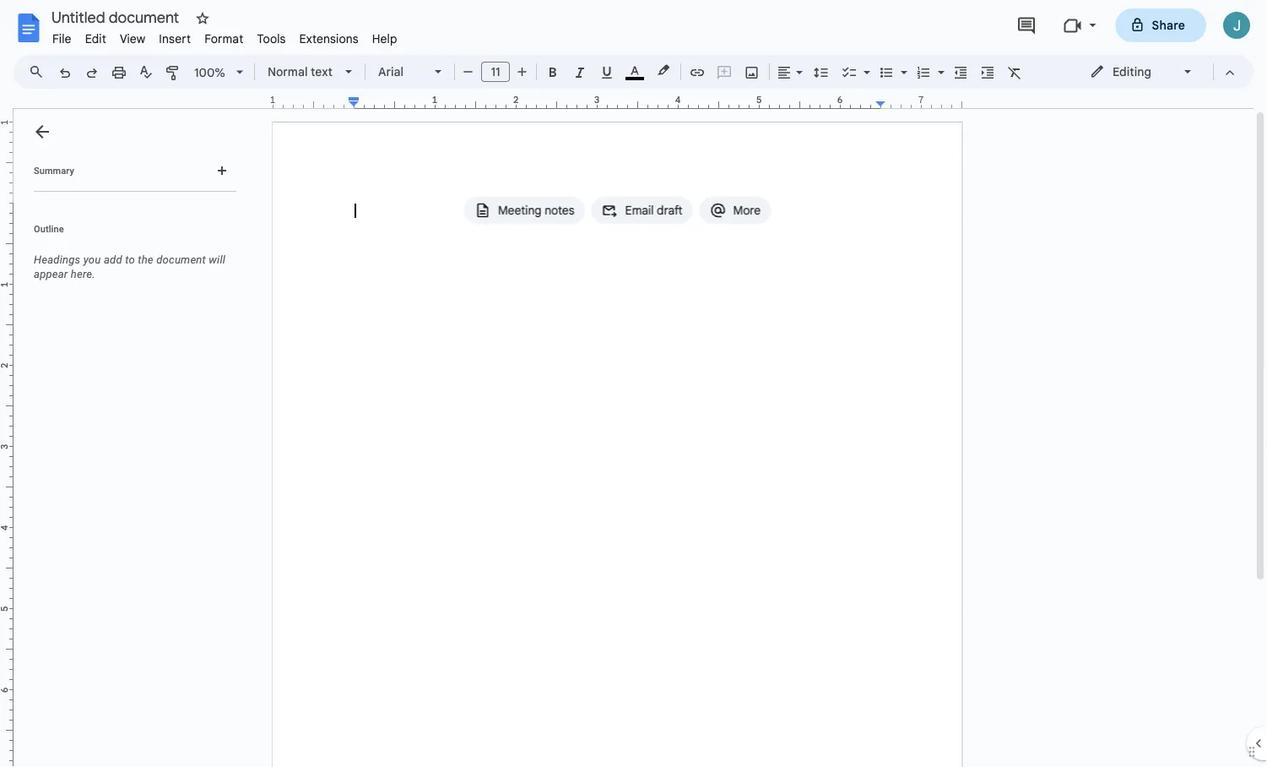 Task type: describe. For each thing, give the bounding box(es) containing it.
checklist menu image
[[860, 61, 871, 67]]

insert
[[159, 31, 191, 46]]

menu bar banner
[[0, 0, 1268, 767]]

Font size text field
[[482, 62, 509, 82]]

will
[[209, 253, 226, 266]]

Menus field
[[21, 60, 58, 84]]

headings
[[34, 253, 81, 266]]

here.
[[71, 268, 95, 280]]

document outline element
[[14, 109, 243, 767]]

document
[[156, 253, 206, 266]]

top margin image
[[0, 122, 13, 208]]

edit
[[85, 31, 106, 46]]

format
[[205, 31, 244, 46]]

arial
[[378, 64, 404, 79]]

arial option
[[378, 60, 425, 84]]

summary heading
[[34, 164, 74, 177]]

right margin image
[[877, 95, 962, 108]]

file menu item
[[46, 29, 78, 49]]

headings you add to the document will appear here.
[[34, 253, 226, 280]]

outline heading
[[14, 222, 243, 246]]

view
[[120, 31, 146, 46]]

styles list. normal text selected. option
[[268, 60, 335, 84]]

help
[[372, 31, 398, 46]]

normal text
[[268, 64, 333, 79]]

to
[[125, 253, 135, 266]]

tools
[[257, 31, 286, 46]]

Font size field
[[482, 62, 517, 83]]

Zoom field
[[188, 60, 251, 86]]

editing
[[1113, 64, 1152, 79]]

add
[[104, 253, 122, 266]]

Zoom text field
[[190, 61, 231, 84]]

file
[[52, 31, 72, 46]]



Task type: locate. For each thing, give the bounding box(es) containing it.
summary
[[34, 165, 74, 176]]

text color image
[[626, 60, 645, 80]]

share
[[1153, 18, 1186, 33]]

Rename text field
[[46, 7, 189, 27]]

insert image image
[[743, 60, 762, 84]]

Star checkbox
[[191, 7, 215, 30]]

application
[[0, 0, 1268, 767]]

outline
[[34, 223, 64, 234]]

normal
[[268, 64, 308, 79]]

left margin image
[[274, 95, 359, 108]]

menu bar inside menu bar banner
[[46, 22, 404, 50]]

application containing share
[[0, 0, 1268, 767]]

menu bar containing file
[[46, 22, 404, 50]]

view menu item
[[113, 29, 152, 49]]

format menu item
[[198, 29, 250, 49]]

1
[[270, 94, 276, 106]]

extensions
[[300, 31, 359, 46]]

bulleted list menu image
[[897, 61, 908, 67]]

highlight color image
[[655, 60, 673, 80]]

editing button
[[1079, 59, 1206, 84]]

text
[[311, 64, 333, 79]]

the
[[138, 253, 154, 266]]

mode and view toolbar
[[1078, 55, 1244, 89]]

edit menu item
[[78, 29, 113, 49]]

extensions menu item
[[293, 29, 366, 49]]

share button
[[1116, 8, 1207, 42]]

help menu item
[[366, 29, 404, 49]]

line & paragraph spacing image
[[812, 60, 832, 84]]

menu bar
[[46, 22, 404, 50]]

tools menu item
[[250, 29, 293, 49]]

main toolbar
[[50, 0, 1029, 655]]

you
[[83, 253, 101, 266]]

appear
[[34, 268, 68, 280]]

insert menu item
[[152, 29, 198, 49]]



Task type: vqa. For each thing, say whether or not it's contained in the screenshot.
EDIT
yes



